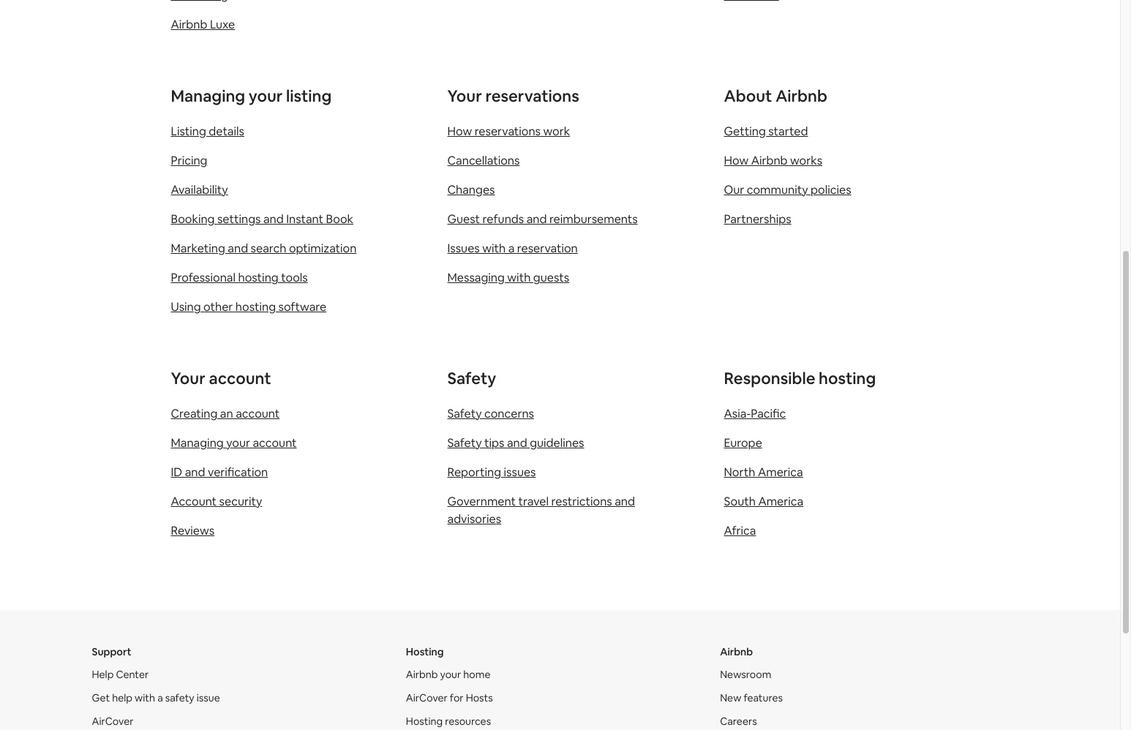 Task type: locate. For each thing, give the bounding box(es) containing it.
settings
[[217, 211, 261, 227]]

1 managing from the top
[[171, 86, 245, 106]]

and right restrictions
[[615, 494, 635, 509]]

2 horizontal spatial with
[[507, 270, 531, 285]]

2 hosting from the top
[[406, 715, 443, 728]]

1 horizontal spatial a
[[508, 241, 515, 256]]

account up an
[[209, 368, 271, 388]]

2 vertical spatial your
[[440, 668, 461, 681]]

changes
[[447, 182, 495, 198]]

1 vertical spatial your
[[171, 368, 205, 388]]

your up how reservations work
[[447, 86, 482, 106]]

2 vertical spatial account
[[253, 435, 297, 451]]

1 vertical spatial reservations
[[475, 124, 541, 139]]

with down issues with a reservation link on the top of the page
[[507, 270, 531, 285]]

creating
[[171, 406, 218, 421]]

america up south america link on the bottom right
[[758, 465, 803, 480]]

marketing and search optimization
[[171, 241, 357, 256]]

messaging with guests link
[[447, 270, 569, 285]]

aircover down 'help'
[[92, 715, 134, 728]]

with for messaging
[[507, 270, 531, 285]]

guests
[[533, 270, 569, 285]]

how for how airbnb works
[[724, 153, 749, 168]]

booking settings and instant book
[[171, 211, 353, 227]]

safety up safety concerns at the bottom left of the page
[[447, 368, 496, 388]]

europe
[[724, 435, 762, 451]]

reservations up how reservations work
[[485, 86, 579, 106]]

america for south america
[[758, 494, 803, 509]]

safety concerns link
[[447, 406, 534, 421]]

account security link
[[171, 494, 262, 509]]

a
[[508, 241, 515, 256], [157, 691, 163, 705]]

managing your account
[[171, 435, 297, 451]]

0 vertical spatial your
[[447, 86, 482, 106]]

safety left tips
[[447, 435, 482, 451]]

getting
[[724, 124, 766, 139]]

1 vertical spatial hosting
[[406, 715, 443, 728]]

and
[[263, 211, 284, 227], [526, 211, 547, 227], [228, 241, 248, 256], [507, 435, 527, 451], [185, 465, 205, 480], [615, 494, 635, 509]]

1 vertical spatial with
[[507, 270, 531, 285]]

1 vertical spatial account
[[236, 406, 280, 421]]

hosting down aircover for hosts
[[406, 715, 443, 728]]

0 horizontal spatial how
[[447, 124, 472, 139]]

0 vertical spatial account
[[209, 368, 271, 388]]

managing up listing details link
[[171, 86, 245, 106]]

america for north america
[[758, 465, 803, 480]]

1 vertical spatial your
[[226, 435, 250, 451]]

government
[[447, 494, 516, 509]]

listing
[[286, 86, 332, 106]]

newsroom link
[[720, 668, 771, 681]]

listing
[[171, 124, 206, 139]]

getting started link
[[724, 124, 808, 139]]

with right issues at the left of the page
[[482, 241, 506, 256]]

0 vertical spatial your
[[249, 86, 283, 106]]

america down north america
[[758, 494, 803, 509]]

and up reservation at the top
[[526, 211, 547, 227]]

refunds
[[483, 211, 524, 227]]

0 horizontal spatial your
[[171, 368, 205, 388]]

airbnb left luxe on the left top of the page
[[171, 17, 207, 32]]

1 vertical spatial how
[[724, 153, 749, 168]]

1 vertical spatial hosting
[[235, 299, 276, 315]]

0 vertical spatial hosting
[[406, 645, 444, 658]]

safety
[[165, 691, 194, 705]]

1 horizontal spatial with
[[482, 241, 506, 256]]

your reservations
[[447, 86, 579, 106]]

1 horizontal spatial your
[[447, 86, 482, 106]]

for
[[450, 691, 464, 705]]

reporting issues link
[[447, 465, 536, 480]]

how up cancellations link
[[447, 124, 472, 139]]

airbnb up newsroom link
[[720, 645, 753, 658]]

managing for managing your account
[[171, 435, 224, 451]]

new features link
[[720, 691, 783, 705]]

account
[[209, 368, 271, 388], [236, 406, 280, 421], [253, 435, 297, 451]]

1 safety from the top
[[447, 368, 496, 388]]

2 safety from the top
[[447, 406, 482, 421]]

marketing and search optimization link
[[171, 241, 357, 256]]

2 vertical spatial hosting
[[819, 368, 876, 388]]

community
[[747, 182, 808, 198]]

id and verification link
[[171, 465, 268, 480]]

issues with a reservation link
[[447, 241, 578, 256]]

1 horizontal spatial how
[[724, 153, 749, 168]]

asia-
[[724, 406, 751, 421]]

a left safety
[[157, 691, 163, 705]]

how
[[447, 124, 472, 139], [724, 153, 749, 168]]

hosting for professional
[[238, 270, 278, 285]]

america
[[758, 465, 803, 480], [758, 494, 803, 509]]

2 vertical spatial safety
[[447, 435, 482, 451]]

cancellations link
[[447, 153, 520, 168]]

airbnb for airbnb luxe
[[171, 17, 207, 32]]

hosting up airbnb your home
[[406, 645, 444, 658]]

account right an
[[236, 406, 280, 421]]

guidelines
[[530, 435, 584, 451]]

0 vertical spatial with
[[482, 241, 506, 256]]

africa link
[[724, 523, 756, 538]]

reservations down your reservations at top
[[475, 124, 541, 139]]

resources
[[445, 715, 491, 728]]

careers
[[720, 715, 757, 728]]

your up aircover for hosts
[[440, 668, 461, 681]]

guest refunds and reimbursements link
[[447, 211, 638, 227]]

0 vertical spatial managing
[[171, 86, 245, 106]]

0 vertical spatial hosting
[[238, 270, 278, 285]]

3 safety from the top
[[447, 435, 482, 451]]

booking settings and instant book link
[[171, 211, 353, 227]]

reservations
[[485, 86, 579, 106], [475, 124, 541, 139]]

account security
[[171, 494, 262, 509]]

instant
[[286, 211, 323, 227]]

1 vertical spatial america
[[758, 494, 803, 509]]

partnerships link
[[724, 211, 791, 227]]

and up the 'search'
[[263, 211, 284, 227]]

0 vertical spatial aircover
[[406, 691, 448, 705]]

0 vertical spatial safety
[[447, 368, 496, 388]]

your left the listing
[[249, 86, 283, 106]]

0 vertical spatial how
[[447, 124, 472, 139]]

reservations for your
[[485, 86, 579, 106]]

safety left concerns at bottom left
[[447, 406, 482, 421]]

0 horizontal spatial a
[[157, 691, 163, 705]]

account for an
[[236, 406, 280, 421]]

your account
[[171, 368, 271, 388]]

your up verification
[[226, 435, 250, 451]]

aircover left for
[[406, 691, 448, 705]]

south america
[[724, 494, 803, 509]]

book
[[326, 211, 353, 227]]

restrictions
[[551, 494, 612, 509]]

airbnb luxe
[[171, 17, 235, 32]]

your for your account
[[171, 368, 205, 388]]

north america
[[724, 465, 803, 480]]

1 vertical spatial a
[[157, 691, 163, 705]]

using other hosting software link
[[171, 299, 326, 315]]

2 managing from the top
[[171, 435, 224, 451]]

issues with a reservation
[[447, 241, 578, 256]]

new
[[720, 691, 741, 705]]

account up verification
[[253, 435, 297, 451]]

1 horizontal spatial aircover
[[406, 691, 448, 705]]

airbnb for airbnb your home
[[406, 668, 438, 681]]

other
[[203, 299, 233, 315]]

help center link
[[92, 668, 149, 681]]

south america link
[[724, 494, 803, 509]]

creating an account
[[171, 406, 280, 421]]

how for how reservations work
[[447, 124, 472, 139]]

1 vertical spatial managing
[[171, 435, 224, 451]]

reimbursements
[[549, 211, 638, 227]]

1 hosting from the top
[[406, 645, 444, 658]]

guest refunds and reimbursements
[[447, 211, 638, 227]]

airbnb up aircover for hosts
[[406, 668, 438, 681]]

a up messaging with guests
[[508, 241, 515, 256]]

0 vertical spatial reservations
[[485, 86, 579, 106]]

reporting
[[447, 465, 501, 480]]

with right 'help'
[[135, 691, 155, 705]]

0 vertical spatial america
[[758, 465, 803, 480]]

work
[[543, 124, 570, 139]]

1 vertical spatial aircover
[[92, 715, 134, 728]]

listing details link
[[171, 124, 244, 139]]

managing down creating
[[171, 435, 224, 451]]

safety
[[447, 368, 496, 388], [447, 406, 482, 421], [447, 435, 482, 451]]

policies
[[811, 182, 851, 198]]

software
[[278, 299, 326, 315]]

1 vertical spatial safety
[[447, 406, 482, 421]]

how up our
[[724, 153, 749, 168]]

with
[[482, 241, 506, 256], [507, 270, 531, 285], [135, 691, 155, 705]]

aircover link
[[92, 715, 134, 728]]

0 horizontal spatial aircover
[[92, 715, 134, 728]]

airbnb for airbnb
[[720, 645, 753, 658]]

your up creating
[[171, 368, 205, 388]]

luxe
[[210, 17, 235, 32]]

availability link
[[171, 182, 228, 198]]

pricing link
[[171, 153, 207, 168]]

our community policies
[[724, 182, 851, 198]]

tips
[[484, 435, 504, 451]]

0 horizontal spatial with
[[135, 691, 155, 705]]

support
[[92, 645, 131, 658]]



Task type: vqa. For each thing, say whether or not it's contained in the screenshot.
1st Managing from the top of the page
yes



Task type: describe. For each thing, give the bounding box(es) containing it.
creating an account link
[[171, 406, 280, 421]]

managing your account link
[[171, 435, 297, 451]]

getting started
[[724, 124, 808, 139]]

reporting issues
[[447, 465, 536, 480]]

asia-pacific link
[[724, 406, 786, 421]]

airbnb your home
[[406, 668, 490, 681]]

professional
[[171, 270, 236, 285]]

government travel restrictions and advisories link
[[447, 494, 635, 527]]

booking
[[171, 211, 215, 227]]

started
[[768, 124, 808, 139]]

government travel restrictions and advisories
[[447, 494, 635, 527]]

changes link
[[447, 182, 495, 198]]

security
[[219, 494, 262, 509]]

marketing
[[171, 241, 225, 256]]

center
[[116, 668, 149, 681]]

safety for safety tips and guidelines
[[447, 435, 482, 451]]

safety for safety
[[447, 368, 496, 388]]

your for account
[[226, 435, 250, 451]]

hosting for responsible
[[819, 368, 876, 388]]

our
[[724, 182, 744, 198]]

an
[[220, 406, 233, 421]]

concerns
[[484, 406, 534, 421]]

professional hosting tools link
[[171, 270, 308, 285]]

features
[[744, 691, 783, 705]]

guest
[[447, 211, 480, 227]]

partnerships
[[724, 211, 791, 227]]

and right the id
[[185, 465, 205, 480]]

careers link
[[720, 715, 757, 728]]

get help with a safety issue
[[92, 691, 220, 705]]

issue
[[197, 691, 220, 705]]

your for home
[[440, 668, 461, 681]]

safety tips and guidelines
[[447, 435, 584, 451]]

pricing
[[171, 153, 207, 168]]

hosts
[[466, 691, 493, 705]]

safety concerns
[[447, 406, 534, 421]]

messaging
[[447, 270, 505, 285]]

safety for safety concerns
[[447, 406, 482, 421]]

aircover for aircover link
[[92, 715, 134, 728]]

new features
[[720, 691, 783, 705]]

advisories
[[447, 511, 501, 527]]

airbnb down getting started
[[751, 153, 788, 168]]

our community policies link
[[724, 182, 851, 198]]

hosting for hosting
[[406, 645, 444, 658]]

aircover for hosts
[[406, 691, 493, 705]]

issues
[[447, 241, 480, 256]]

south
[[724, 494, 756, 509]]

help
[[112, 691, 132, 705]]

messaging with guests
[[447, 270, 569, 285]]

0 vertical spatial a
[[508, 241, 515, 256]]

managing for managing your listing
[[171, 86, 245, 106]]

issues
[[504, 465, 536, 480]]

works
[[790, 153, 822, 168]]

aircover for hosts link
[[406, 691, 493, 705]]

your for listing
[[249, 86, 283, 106]]

reservation
[[517, 241, 578, 256]]

2 vertical spatial with
[[135, 691, 155, 705]]

about
[[724, 86, 772, 106]]

airbnb your home link
[[406, 668, 490, 681]]

airbnb up started
[[776, 86, 827, 106]]

north
[[724, 465, 755, 480]]

verification
[[208, 465, 268, 480]]

reviews link
[[171, 523, 214, 538]]

africa
[[724, 523, 756, 538]]

about airbnb
[[724, 86, 827, 106]]

your for your reservations
[[447, 86, 482, 106]]

travel
[[518, 494, 549, 509]]

and right tips
[[507, 435, 527, 451]]

using other hosting software
[[171, 299, 326, 315]]

listing details
[[171, 124, 244, 139]]

get help with a safety issue link
[[92, 691, 220, 705]]

hosting for hosting resources
[[406, 715, 443, 728]]

managing your listing
[[171, 86, 332, 106]]

id and verification
[[171, 465, 268, 480]]

aircover for aircover for hosts
[[406, 691, 448, 705]]

cancellations
[[447, 153, 520, 168]]

get
[[92, 691, 110, 705]]

newsroom
[[720, 668, 771, 681]]

and down settings
[[228, 241, 248, 256]]

europe link
[[724, 435, 762, 451]]

and inside government travel restrictions and advisories
[[615, 494, 635, 509]]

how reservations work link
[[447, 124, 570, 139]]

reservations for how
[[475, 124, 541, 139]]

professional hosting tools
[[171, 270, 308, 285]]

hosting resources
[[406, 715, 491, 728]]

account for your
[[253, 435, 297, 451]]

with for issues
[[482, 241, 506, 256]]

home
[[463, 668, 490, 681]]

how airbnb works
[[724, 153, 822, 168]]

id
[[171, 465, 182, 480]]

north america link
[[724, 465, 803, 480]]



